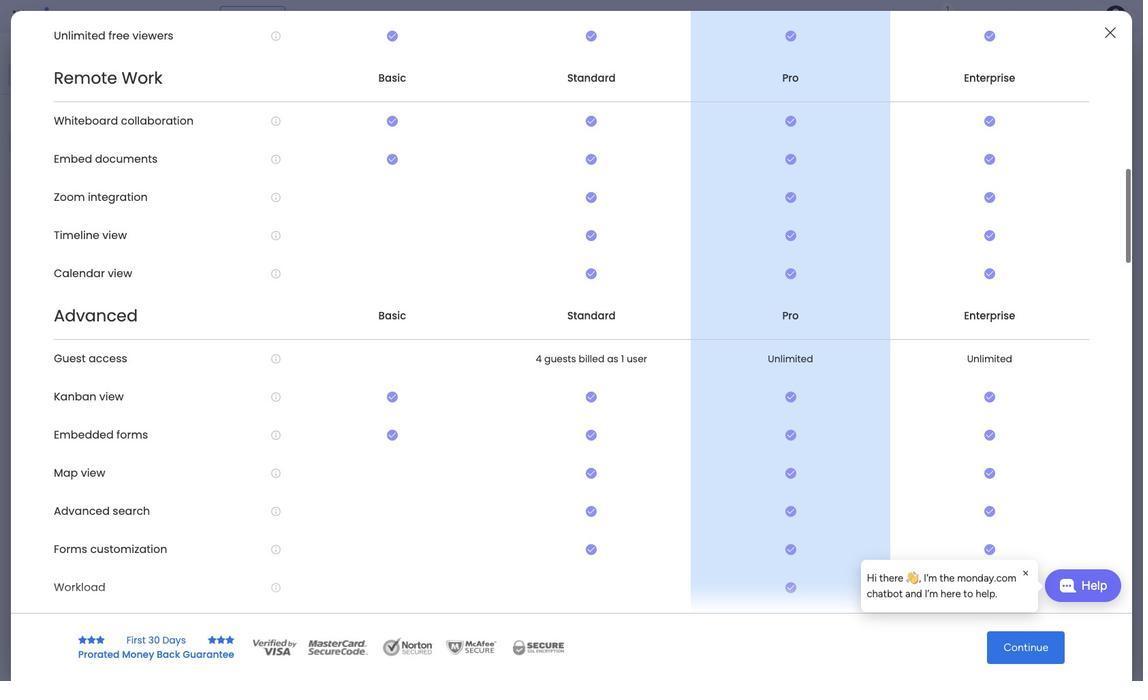Task type: locate. For each thing, give the bounding box(es) containing it.
and inside hi there 👋,  i'm the monday.com chatbot and i'm here to help.
[[905, 588, 922, 600]]

guest
[[54, 351, 86, 367]]

forms
[[54, 542, 87, 558]]

0 vertical spatial next
[[230, 364, 257, 382]]

1 vertical spatial next
[[586, 443, 605, 453]]

dialog containing hi there 👋,  i'm the monday.com
[[861, 560, 1038, 612]]

0 horizontal spatial kendall parks image
[[905, 216, 925, 237]]

system
[[104, 237, 136, 249]]

2 my first board from the top
[[692, 442, 752, 454]]

star image for third star image
[[217, 635, 225, 645]]

1 horizontal spatial the
[[940, 572, 955, 585]]

option up 'notes'
[[0, 161, 174, 164]]

0 vertical spatial to
[[1100, 97, 1110, 109]]

set up weekly meeting
[[221, 196, 319, 208]]

my for 'my work' link
[[31, 69, 44, 80]]

0 vertical spatial this
[[586, 198, 602, 208]]

notifications image
[[901, 10, 915, 23]]

and left people
[[1009, 97, 1025, 109]]

the inside hi there 👋,  i'm the monday.com chatbot and i'm here to help.
[[940, 572, 955, 585]]

my first board for 1st my first board link
[[692, 197, 752, 208]]

option
[[8, 41, 166, 63], [0, 161, 174, 164]]

my for 1st my first board link
[[692, 197, 705, 208]]

0 horizontal spatial the
[[920, 97, 934, 109]]

1
[[621, 352, 624, 366]]

week
[[604, 198, 625, 208], [260, 364, 292, 382], [607, 443, 628, 453], [604, 467, 625, 477]]

verified by visa image
[[251, 637, 298, 658]]

work up free
[[110, 8, 135, 24]]

1 star image from the left
[[78, 635, 87, 645]]

2 horizontal spatial star image
[[225, 635, 234, 645]]

1 prio from the top
[[1130, 168, 1143, 180]]

2 basic from the top
[[379, 309, 406, 323]]

mar
[[929, 442, 944, 452]]

0 vertical spatial advanced
[[54, 305, 138, 327]]

next
[[230, 364, 257, 382], [586, 443, 605, 453]]

1 standard from the top
[[567, 71, 616, 85]]

2 enterprise from the top
[[964, 309, 1015, 323]]

1 vertical spatial the
[[940, 572, 955, 585]]

1 horizontal spatial kendall parks image
[[1105, 5, 1127, 27]]

to right here
[[964, 588, 973, 600]]

customize
[[901, 69, 959, 84]]

3 board from the top
[[727, 466, 752, 478]]

list box
[[0, 159, 174, 531]]

1 vertical spatial board
[[727, 442, 752, 454]]

free
[[108, 28, 130, 44]]

invite members image
[[961, 10, 975, 23]]

3 my first board link from the top
[[690, 459, 816, 483]]

enterprise for remote work
[[964, 71, 1015, 85]]

this week
[[586, 198, 625, 208], [586, 467, 625, 477]]

monday
[[61, 8, 107, 24]]

2 vertical spatial my first board link
[[690, 459, 816, 483]]

we
[[981, 151, 994, 162]]

enterprise right "status column"
[[964, 309, 1015, 323]]

work
[[110, 8, 135, 24], [47, 69, 68, 80]]

2 standard from the top
[[567, 309, 616, 323]]

column for status column
[[923, 320, 956, 331]]

kendall parks image left kendall at the top right
[[905, 216, 925, 237]]

kendall parks
[[931, 220, 991, 232]]

first
[[708, 197, 725, 208], [708, 442, 725, 454], [708, 466, 725, 478]]

view for kanban view
[[99, 389, 124, 405]]

3 star image from the left
[[225, 635, 234, 645]]

new
[[32, 307, 52, 318], [32, 330, 52, 341]]

kendall parks image
[[1105, 5, 1127, 27], [905, 216, 925, 237]]

the
[[920, 97, 934, 109], [940, 572, 955, 585]]

1 star image from the left
[[96, 635, 105, 645]]

column for date column
[[916, 354, 949, 365]]

without
[[230, 536, 278, 553]]

1 vertical spatial my first board link
[[690, 435, 816, 459]]

continue button
[[987, 631, 1065, 664]]

2 vertical spatial column
[[926, 388, 959, 399]]

help button
[[1045, 570, 1121, 602]]

main workspace button
[[10, 102, 133, 125]]

new for new project
[[32, 330, 52, 341]]

basic for remote work
[[379, 71, 406, 85]]

2 my first board link from the top
[[690, 435, 816, 459]]

advanced down map view
[[54, 504, 110, 519]]

hi there 👋,  i'm the monday.com chatbot and i'm here to help.
[[867, 572, 1016, 600]]

1 vertical spatial my first board
[[692, 442, 752, 454]]

0
[[281, 270, 287, 282]]

0 vertical spatial standard
[[567, 71, 616, 85]]

0 vertical spatial this week
[[586, 198, 625, 208]]

0 vertical spatial my first board
[[692, 197, 752, 208]]

my
[[31, 69, 44, 80], [962, 69, 978, 84], [692, 197, 705, 208], [692, 442, 705, 454], [692, 466, 705, 478]]

work up main
[[47, 69, 68, 80]]

2 star image from the left
[[87, 635, 96, 645]]

a
[[281, 536, 289, 553]]

1 vertical spatial option
[[0, 161, 174, 164]]

/ for later
[[263, 414, 270, 431]]

0 vertical spatial board
[[727, 197, 752, 208]]

1 vertical spatial basic
[[379, 309, 406, 323]]

1 my first board from the top
[[692, 197, 752, 208]]

dialog
[[861, 560, 1038, 612]]

standard
[[567, 71, 616, 85], [567, 309, 616, 323]]

1 vertical spatial pro
[[782, 309, 799, 323]]

zoom
[[54, 190, 85, 205]]

main content
[[181, 33, 1143, 681]]

2 vertical spatial my first board
[[692, 466, 752, 478]]

work for my
[[47, 69, 68, 80]]

time
[[54, 618, 80, 634]]

kendall
[[931, 220, 964, 232]]

workload
[[54, 580, 106, 596]]

help.
[[976, 588, 998, 600]]

0 vertical spatial work
[[110, 8, 135, 24]]

kendall parks image inside main content
[[905, 216, 925, 237]]

1 horizontal spatial next
[[586, 443, 605, 453]]

0 vertical spatial basic
[[379, 71, 406, 85]]

1 horizontal spatial items
[[925, 151, 948, 162]]

Filter dashboard by text search field
[[259, 108, 387, 129]]

1 vertical spatial and
[[905, 588, 922, 600]]

i'm left here
[[925, 588, 938, 600]]

0 vertical spatial new
[[32, 307, 52, 318]]

1 vertical spatial kendall parks image
[[905, 216, 925, 237]]

this
[[586, 198, 602, 208], [586, 467, 602, 477]]

0 horizontal spatial work
[[47, 69, 68, 80]]

1 vertical spatial work
[[47, 69, 68, 80]]

enterprise up columns
[[964, 71, 1015, 85]]

new up new project
[[32, 307, 52, 318]]

2 pro from the top
[[782, 309, 799, 323]]

view for timeline view
[[102, 228, 127, 243]]

my for 3rd my first board link from the top
[[692, 466, 705, 478]]

whose items should we show?
[[893, 151, 1023, 162]]

am
[[987, 442, 1000, 452]]

0 vertical spatial enterprise
[[964, 71, 1015, 85]]

1 vertical spatial enterprise
[[964, 309, 1015, 323]]

30
[[148, 633, 160, 647]]

access
[[89, 351, 127, 367]]

parks
[[967, 220, 991, 232]]

2 vertical spatial first
[[708, 466, 725, 478]]

1 vertical spatial first
[[708, 442, 725, 454]]

items right 0
[[289, 270, 313, 282]]

0 horizontal spatial items
[[289, 270, 313, 282]]

1 horizontal spatial work
[[110, 8, 135, 24]]

1 vertical spatial items
[[289, 270, 313, 282]]

see plans button
[[220, 6, 286, 27]]

0 vertical spatial column
[[923, 320, 956, 331]]

0 vertical spatial the
[[920, 97, 934, 109]]

1 pro from the top
[[782, 71, 799, 85]]

1 enterprise from the top
[[964, 71, 1015, 85]]

monday marketplace image
[[991, 10, 1005, 23]]

and down 👋,
[[905, 588, 922, 600]]

my work link
[[8, 64, 166, 86]]

1 vertical spatial advanced
[[54, 504, 110, 519]]

1 vertical spatial standard
[[567, 309, 616, 323]]

2 this week from the top
[[586, 467, 625, 477]]

view down system
[[108, 266, 132, 282]]

set
[[221, 196, 236, 208]]

1 horizontal spatial to
[[1100, 97, 1110, 109]]

weekly
[[252, 196, 281, 208]]

to
[[1100, 97, 1110, 109], [964, 588, 973, 600]]

customization
[[90, 542, 167, 558]]

23,
[[946, 442, 958, 452]]

2 new from the top
[[32, 330, 52, 341]]

documents
[[95, 152, 158, 167]]

view for calendar view
[[108, 266, 132, 282]]

1 new from the top
[[32, 307, 52, 318]]

1 horizontal spatial and
[[1009, 97, 1025, 109]]

0 horizontal spatial star image
[[96, 635, 105, 645]]

star image
[[96, 635, 105, 645], [208, 635, 217, 645], [225, 635, 234, 645]]

1 horizontal spatial star image
[[208, 635, 217, 645]]

1 vertical spatial new
[[32, 330, 52, 341]]

1 board from the top
[[727, 197, 752, 208]]

first for second my first board link from the bottom of the page
[[708, 442, 725, 454]]

overdue
[[230, 168, 282, 185]]

view right map
[[81, 466, 105, 481]]

the left boards,
[[920, 97, 934, 109]]

people
[[893, 119, 922, 131]]

the up here
[[940, 572, 955, 585]]

column right status
[[923, 320, 956, 331]]

i'm right 👋,
[[924, 572, 937, 585]]

star image
[[78, 635, 87, 645], [87, 635, 96, 645], [217, 635, 225, 645]]

main content containing overdue /
[[181, 33, 1143, 681]]

embed documents
[[54, 152, 158, 167]]

timeline view
[[54, 228, 127, 243]]

new left project
[[32, 330, 52, 341]]

to right like
[[1100, 97, 1110, 109]]

whiteboard collaboration
[[54, 113, 194, 129]]

None search field
[[259, 108, 387, 129]]

i'm
[[924, 572, 937, 585], [925, 588, 938, 600]]

kendall parks link
[[931, 220, 991, 232]]

1 advanced from the top
[[54, 305, 138, 327]]

1 vertical spatial this
[[586, 467, 602, 477]]

2 vertical spatial board
[[727, 466, 752, 478]]

0 horizontal spatial and
[[905, 588, 922, 600]]

0 vertical spatial first
[[708, 197, 725, 208]]

1 first from the top
[[708, 197, 725, 208]]

today / 0 items
[[230, 266, 313, 283]]

time tracking
[[54, 618, 128, 634]]

column right priority
[[926, 388, 959, 399]]

items left should
[[925, 151, 948, 162]]

3 star image from the left
[[217, 635, 225, 645]]

1 vertical spatial this week
[[586, 467, 625, 477]]

items
[[925, 151, 948, 162], [289, 270, 313, 282]]

remote
[[54, 67, 117, 90]]

0 vertical spatial my first board link
[[690, 190, 816, 213]]

2 board from the top
[[727, 442, 752, 454]]

new project
[[32, 330, 85, 341]]

items inside today / 0 items
[[289, 270, 313, 282]]

monday.com
[[957, 572, 1016, 585]]

forms
[[117, 427, 148, 443]]

integration
[[88, 190, 148, 205]]

0 vertical spatial prio
[[1130, 168, 1143, 180]]

choose
[[885, 97, 918, 109]]

priority
[[893, 388, 924, 399]]

1 vertical spatial prio
[[1130, 413, 1143, 425]]

work down viewers
[[122, 67, 163, 90]]

1 vertical spatial column
[[916, 354, 949, 365]]

pro for advanced
[[782, 309, 799, 323]]

2 first from the top
[[708, 442, 725, 454]]

3 first from the top
[[708, 466, 725, 478]]

0 horizontal spatial work
[[122, 67, 163, 90]]

option up 'my work' link
[[8, 41, 166, 63]]

kendall parks image right the help icon
[[1105, 5, 1127, 27]]

/ for overdue
[[286, 168, 292, 185]]

2 advanced from the top
[[54, 504, 110, 519]]

view right kanban
[[99, 389, 124, 405]]

0 horizontal spatial to
[[964, 588, 973, 600]]

project
[[54, 330, 85, 341]]

None text field
[[893, 169, 1121, 193]]

embed
[[54, 152, 92, 167]]

next for next week /
[[230, 364, 257, 382]]

see plans
[[238, 10, 279, 22]]

unlimited free viewers
[[54, 28, 174, 44]]

3 my first board from the top
[[692, 466, 752, 478]]

0 vertical spatial pro
[[782, 71, 799, 85]]

boards
[[893, 285, 923, 297]]

work up columns
[[980, 69, 1008, 84]]

view right timeline in the left top of the page
[[102, 228, 127, 243]]

4
[[536, 352, 542, 366]]

next week /
[[230, 364, 305, 382]]

item
[[251, 220, 270, 232]]

column right date
[[916, 354, 949, 365]]

see
[[238, 10, 255, 22]]

1 this week from the top
[[586, 198, 625, 208]]

advanced for advanced search
[[54, 504, 110, 519]]

advanced down checklist, main board element
[[54, 305, 138, 327]]

1 basic from the top
[[379, 71, 406, 85]]

search everything image
[[1025, 10, 1038, 23]]

0 horizontal spatial next
[[230, 364, 257, 382]]

tracking
[[83, 618, 128, 634]]

like
[[1084, 97, 1098, 109]]

search
[[113, 504, 150, 519]]

1 vertical spatial to
[[964, 588, 973, 600]]



Task type: vqa. For each thing, say whether or not it's contained in the screenshot.
Enable for Enable Desktop Notifications On This Computer
no



Task type: describe. For each thing, give the bounding box(es) containing it.
without a date /
[[230, 536, 334, 553]]

first
[[127, 633, 146, 647]]

as
[[607, 352, 619, 366]]

help image
[[1055, 10, 1068, 23]]

board for second my first board link from the bottom of the page
[[727, 442, 752, 454]]

checklist, main board element
[[0, 278, 174, 301]]

first for 3rd my first board link from the top
[[708, 466, 725, 478]]

should
[[951, 151, 979, 162]]

collaboration
[[121, 113, 194, 129]]

star image for first star image
[[87, 635, 96, 645]]

1 my first board link from the top
[[690, 190, 816, 213]]

main workspace
[[31, 106, 112, 119]]

add
[[231, 220, 249, 232]]

timeline
[[54, 228, 99, 243]]

my work
[[31, 69, 68, 80]]

standard for remote work
[[567, 71, 616, 85]]

money
[[122, 648, 154, 661]]

to-
[[47, 260, 61, 272]]

my first board for 3rd my first board link from the top
[[692, 466, 752, 478]]

my first board for second my first board link from the bottom of the page
[[692, 442, 752, 454]]

2 this from the top
[[586, 467, 602, 477]]

today
[[230, 266, 268, 283]]

lottie animation image
[[0, 544, 174, 681]]

+ add item
[[223, 220, 270, 232]]

back
[[157, 648, 180, 661]]

status
[[893, 320, 921, 331]]

prorated money back guarantee
[[78, 648, 234, 661]]

1 image
[[942, 1, 954, 16]]

zoom integration
[[54, 190, 148, 205]]

columns
[[970, 97, 1006, 109]]

work for monday
[[110, 8, 135, 24]]

0 vertical spatial kendall parks image
[[1105, 5, 1127, 27]]

do
[[61, 260, 73, 272]]

calendar view
[[54, 266, 132, 282]]

0 vertical spatial option
[[8, 41, 166, 63]]

1 this from the top
[[586, 198, 602, 208]]

management
[[137, 8, 212, 24]]

1 horizontal spatial unlimited
[[768, 352, 813, 366]]

main
[[31, 106, 55, 119]]

guarantee
[[183, 648, 234, 661]]

lottie animation element
[[0, 544, 174, 681]]

list box containing meeting notes
[[0, 159, 174, 531]]

chatbot
[[867, 588, 903, 600]]

mcafee secure image
[[444, 637, 499, 658]]

+
[[223, 220, 229, 232]]

task
[[25, 237, 43, 249]]

meeting
[[32, 191, 67, 202]]

boards,
[[937, 97, 968, 109]]

select product image
[[12, 10, 26, 23]]

to inside hi there 👋,  i'm the monday.com chatbot and i'm here to help.
[[964, 588, 973, 600]]

help
[[1082, 578, 1107, 593]]

new for new portfolio
[[32, 307, 52, 318]]

date
[[893, 354, 913, 365]]

embedded
[[54, 427, 114, 443]]

basic for advanced
[[379, 309, 406, 323]]

update feed image
[[931, 10, 945, 23]]

norton secured image
[[377, 637, 439, 658]]

customize my work
[[901, 69, 1008, 84]]

standard for advanced
[[567, 309, 616, 323]]

meeting notes
[[32, 191, 96, 202]]

ssl encrypted image
[[504, 637, 572, 658]]

kanban
[[54, 389, 96, 405]]

pro for remote work
[[782, 71, 799, 85]]

my for second my first board link from the bottom of the page
[[692, 442, 705, 454]]

kanban view
[[54, 389, 124, 405]]

/ for today
[[271, 266, 278, 283]]

here
[[941, 588, 961, 600]]

later /
[[230, 414, 273, 431]]

0 vertical spatial i'm
[[924, 572, 937, 585]]

whiteboard
[[54, 113, 118, 129]]

0 horizontal spatial unlimited
[[54, 28, 106, 44]]

map
[[54, 466, 78, 481]]

up
[[238, 196, 249, 208]]

4 guests billed as 1 user
[[536, 352, 647, 366]]

guests
[[544, 352, 576, 366]]

forms customization
[[54, 542, 167, 558]]

plans
[[257, 10, 279, 22]]

mar 23, 09:00 am
[[929, 442, 1000, 452]]

2 prio from the top
[[1130, 413, 1143, 425]]

workspace
[[58, 106, 112, 119]]

days
[[162, 633, 186, 647]]

advanced search
[[54, 504, 150, 519]]

enterprise for advanced
[[964, 309, 1015, 323]]

1 horizontal spatial work
[[980, 69, 1008, 84]]

first for 1st my first board link
[[708, 197, 725, 208]]

1 vertical spatial i'm
[[925, 588, 938, 600]]

column for priority column
[[926, 388, 959, 399]]

first 30 days
[[127, 633, 186, 647]]

0 vertical spatial and
[[1009, 97, 1025, 109]]

notes
[[70, 191, 96, 202]]

monday work management
[[61, 8, 212, 24]]

advanced for advanced
[[54, 305, 138, 327]]

viewers
[[133, 28, 174, 44]]

board for 1st my first board link
[[727, 197, 752, 208]]

continue
[[1004, 641, 1049, 654]]

none search field inside main content
[[259, 108, 387, 129]]

overdue /
[[230, 168, 295, 185]]

task management system
[[25, 237, 136, 249]]

show?
[[996, 151, 1023, 162]]

board for 3rd my first board link from the top
[[727, 466, 752, 478]]

0 vertical spatial items
[[925, 151, 948, 162]]

you'd
[[1059, 97, 1082, 109]]

2 star image from the left
[[208, 635, 217, 645]]

👋,
[[906, 572, 921, 585]]

next week
[[586, 443, 628, 453]]

chat bot icon image
[[1059, 579, 1076, 593]]

to inside main content
[[1100, 97, 1110, 109]]

new portfolio
[[32, 307, 91, 318]]

remote work
[[54, 67, 163, 90]]

there
[[879, 572, 904, 585]]

status column
[[893, 320, 956, 331]]

view for map view
[[81, 466, 105, 481]]

mastercard secure code image
[[304, 637, 372, 658]]

next for next week
[[586, 443, 605, 453]]

2 horizontal spatial unlimited
[[967, 352, 1012, 366]]

calendar
[[54, 266, 105, 282]]



